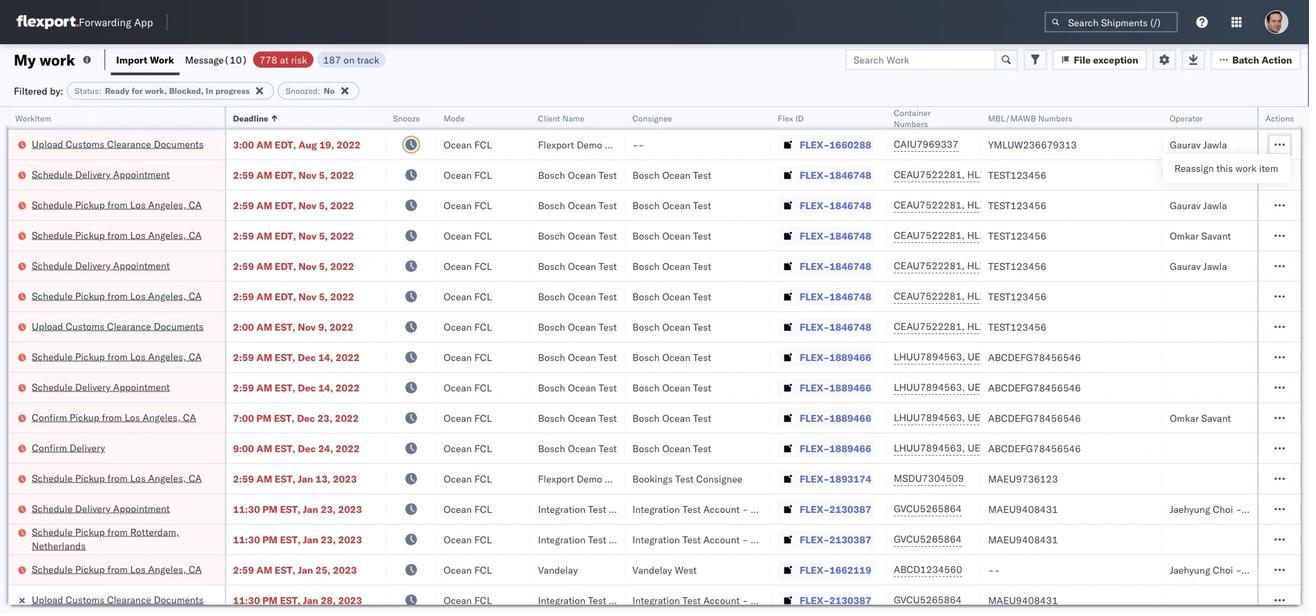 Task type: vqa. For each thing, say whether or not it's contained in the screenshot.


Task type: describe. For each thing, give the bounding box(es) containing it.
1 schedule delivery appointment link from the top
[[32, 168, 170, 181]]

lagerfeld for schedule pickup from rotterdam, netherlands
[[771, 534, 813, 546]]

1846748 for 'schedule delivery appointment' button corresponding to 2:59 am edt, nov 5, 2022
[[830, 260, 872, 272]]

hlxu8034992 for 'upload customs clearance documents' button for 2:00 am est, nov 9, 2022
[[1041, 321, 1109, 333]]

1662119
[[830, 564, 872, 576]]

container
[[894, 107, 931, 118]]

11 flex- from the top
[[800, 442, 830, 455]]

flex id
[[778, 113, 804, 123]]

id
[[796, 113, 804, 123]]

flexport for bookings
[[538, 473, 574, 485]]

container numbers
[[894, 107, 931, 129]]

2 flex-1846748 from the top
[[800, 199, 872, 211]]

status
[[75, 86, 99, 96]]

13,
[[316, 473, 331, 485]]

3 fcl from the top
[[475, 199, 492, 211]]

pickup inside schedule pickup from rotterdam, netherlands
[[75, 526, 105, 538]]

resize handle column header for flex id
[[871, 107, 887, 613]]

integration for schedule delivery appointment
[[633, 503, 680, 515]]

client
[[538, 113, 561, 123]]

1 hlxu6269489, from the top
[[968, 169, 1038, 181]]

mode button
[[437, 110, 518, 124]]

schedule delivery appointment for 2:59 am est, dec 14, 2022
[[32, 381, 170, 393]]

12 ocean fcl from the top
[[444, 473, 492, 485]]

schedule for 'schedule delivery appointment' button for 11:30 pm est, jan 23, 2023
[[32, 503, 73, 515]]

batch action
[[1233, 54, 1293, 66]]

flex-1889466 for confirm pickup from los angeles, ca
[[800, 412, 872, 424]]

ceau7522281, for second "schedule pickup from los angeles, ca" 'button' from the top of the page
[[894, 229, 965, 241]]

4 flex- from the top
[[800, 230, 830, 242]]

flex id button
[[771, 110, 874, 124]]

1846748 for sixth "schedule pickup from los angeles, ca" 'button' from the bottom
[[830, 199, 872, 211]]

3 schedule pickup from los angeles, ca link from the top
[[32, 289, 202, 303]]

187 on track
[[323, 54, 380, 66]]

28,
[[321, 594, 336, 607]]

2023 right 13,
[[333, 473, 357, 485]]

12 fcl from the top
[[475, 473, 492, 485]]

19,
[[319, 139, 334, 151]]

delivery for 2:59 am est, dec 14, 2022
[[75, 381, 111, 393]]

workitem
[[15, 113, 51, 123]]

3 edt, from the top
[[275, 199, 296, 211]]

west
[[675, 564, 697, 576]]

est, down 9:00 am est, dec 24, 2022
[[275, 473, 296, 485]]

schedule pickup from los angeles, ca for sixth "schedule pickup from los angeles, ca" link from the bottom
[[32, 199, 202, 211]]

angeles, for fifth "schedule pickup from los angeles, ca" link from the bottom
[[148, 229, 186, 241]]

documents for 2:00
[[154, 320, 204, 332]]

demo for -
[[577, 139, 603, 151]]

jan for schedule pickup from los angeles, ca
[[298, 564, 313, 576]]

4 edt, from the top
[[275, 230, 296, 242]]

work,
[[145, 86, 167, 96]]

3 clearance from the top
[[107, 594, 151, 606]]

1 test123456 from the top
[[989, 169, 1047, 181]]

filtered
[[14, 85, 47, 97]]

by:
[[50, 85, 63, 97]]

1 vertical spatial --
[[989, 564, 1001, 576]]

pickup inside "link"
[[70, 411, 99, 423]]

mbl/mawb numbers button
[[982, 110, 1150, 124]]

message
[[185, 54, 224, 66]]

7 2:59 from the top
[[233, 382, 254, 394]]

confirm pickup from los angeles, ca link
[[32, 411, 196, 425]]

gaurav jawla for upload customs clearance documents
[[1170, 139, 1228, 151]]

2130387 for schedule pickup from rotterdam, netherlands
[[830, 534, 872, 546]]

snooze
[[393, 113, 420, 123]]

2 flex- from the top
[[800, 169, 830, 181]]

flex
[[778, 113, 794, 123]]

documents for 3:00
[[154, 138, 204, 150]]

2 jawla from the top
[[1204, 169, 1228, 181]]

schedule delivery appointment for 2:59 am edt, nov 5, 2022
[[32, 259, 170, 272]]

reassign this work item
[[1175, 162, 1279, 174]]

2 5, from the top
[[319, 199, 328, 211]]

schedule pickup from los angeles, ca for fourth "schedule pickup from los angeles, ca" link
[[32, 351, 202, 363]]

est, down 2:59 am est, jan 25, 2023
[[280, 594, 301, 607]]

client name button
[[531, 110, 612, 124]]

confirm for confirm pickup from los angeles, ca
[[32, 411, 67, 423]]

778
[[260, 54, 278, 66]]

confirm for confirm delivery
[[32, 442, 67, 454]]

2:59 am edt, nov 5, 2022 for second "schedule pickup from los angeles, ca" 'button' from the top of the page
[[233, 230, 354, 242]]

2 hlxu6269489, from the top
[[968, 199, 1038, 211]]

13 flex- from the top
[[800, 503, 830, 515]]

Search Work text field
[[846, 49, 996, 70]]

3 2130387 from the top
[[830, 594, 872, 607]]

delivery for 11:30 pm est, jan 23, 2023
[[75, 503, 111, 515]]

hlxu8034992 for 'schedule delivery appointment' button corresponding to 2:59 am edt, nov 5, 2022
[[1041, 260, 1109, 272]]

omkar for ceau7522281, hlxu6269489, hlxu8034992
[[1170, 230, 1200, 242]]

4 ocean fcl from the top
[[444, 230, 492, 242]]

integration test account - karl lagerfeld for schedule delivery appointment
[[633, 503, 813, 515]]

12 am from the top
[[257, 564, 272, 576]]

jawla for schedule pickup from los angeles, ca
[[1204, 199, 1228, 211]]

reassign
[[1175, 162, 1215, 174]]

2 lhuu7894563, from the top
[[894, 381, 966, 393]]

est, up 2:59 am est, jan 25, 2023
[[280, 534, 301, 546]]

2:59 am est, jan 13, 2023
[[233, 473, 357, 485]]

dec for schedule pickup from los angeles, ca
[[298, 351, 316, 363]]

2 lhuu7894563, uetu5238478 from the top
[[894, 381, 1035, 393]]

2 2:59 am est, dec 14, 2022 from the top
[[233, 382, 360, 394]]

account for schedule pickup from rotterdam, netherlands
[[704, 534, 740, 546]]

3 maeu9408431 from the top
[[989, 594, 1059, 607]]

actions
[[1266, 113, 1295, 123]]

3 resize handle column header from the left
[[420, 107, 437, 613]]

12 flex- from the top
[[800, 473, 830, 485]]

jaehyung choi - test origin age
[[1170, 503, 1310, 515]]

customs for 3:00 am edt, aug 19, 2022
[[66, 138, 104, 150]]

schedule delivery appointment button for 2:59 am edt, nov 5, 2022
[[32, 259, 170, 274]]

this
[[1217, 162, 1234, 174]]

9,
[[318, 321, 327, 333]]

upload customs clearance documents for 3:00 am edt, aug 19, 2022
[[32, 138, 204, 150]]

11:30 for schedule pickup from rotterdam, netherlands
[[233, 534, 260, 546]]

lhuu7894563, uetu5238478 for confirm pickup from los angeles, ca
[[894, 412, 1035, 424]]

1889466 for schedule pickup from los angeles, ca
[[830, 351, 872, 363]]

6 ocean fcl from the top
[[444, 291, 492, 303]]

schedule for 'schedule delivery appointment' button related to 2:59 am est, dec 14, 2022
[[32, 381, 73, 393]]

15 ocean fcl from the top
[[444, 564, 492, 576]]

omkar savant for ceau7522281, hlxu6269489, hlxu8034992
[[1170, 230, 1232, 242]]

resize handle column header for deadline
[[370, 107, 386, 613]]

upload customs clearance documents for 2:00 am est, nov 9, 2022
[[32, 320, 204, 332]]

nov for 'upload customs clearance documents' button for 2:00 am est, nov 9, 2022
[[298, 321, 316, 333]]

app
[[134, 16, 153, 29]]

name
[[563, 113, 585, 123]]

1 fcl from the top
[[475, 139, 492, 151]]

my
[[14, 50, 36, 69]]

2:59 am edt, nov 5, 2022 for sixth "schedule pickup from los angeles, ca" 'button' from the bottom
[[233, 199, 354, 211]]

3 lagerfeld from the top
[[771, 594, 813, 607]]

lhuu7894563, uetu5238478 for confirm delivery
[[894, 442, 1035, 454]]

3 schedule pickup from los angeles, ca button from the top
[[32, 289, 202, 304]]

13 ocean fcl from the top
[[444, 503, 492, 515]]

nov for second "schedule pickup from los angeles, ca" 'button' from the top of the page
[[299, 230, 317, 242]]

item
[[1260, 162, 1279, 174]]

2 14, from the top
[[318, 382, 333, 394]]

9:00 am est, dec 24, 2022
[[233, 442, 360, 455]]

est, up 9:00 am est, dec 24, 2022
[[274, 412, 295, 424]]

4 5, from the top
[[319, 260, 328, 272]]

2 edt, from the top
[[275, 169, 296, 181]]

for
[[132, 86, 143, 96]]

1 ceau7522281, hlxu6269489, hlxu8034992 from the top
[[894, 169, 1109, 181]]

lagerfeld for schedule delivery appointment
[[771, 503, 813, 515]]

confirm delivery button
[[32, 441, 105, 456]]

7:00 pm est, dec 23, 2022
[[233, 412, 359, 424]]

los for 4th "schedule pickup from los angeles, ca" 'button'
[[130, 351, 146, 363]]

jaehyung
[[1170, 503, 1211, 515]]

confirm delivery link
[[32, 441, 105, 455]]

los for fifth "schedule pickup from los angeles, ca" 'button' from the top of the page
[[130, 472, 146, 484]]

5 fcl from the top
[[475, 260, 492, 272]]

6 flex-1846748 from the top
[[800, 321, 872, 333]]

2 fcl from the top
[[475, 169, 492, 181]]

9 ocean fcl from the top
[[444, 382, 492, 394]]

11 fcl from the top
[[475, 442, 492, 455]]

schedule pickup from rotterdam, netherlands link
[[32, 525, 207, 553]]

3 hlxu6269489, from the top
[[968, 229, 1038, 241]]

flex-1893174
[[800, 473, 872, 485]]

5 flex- from the top
[[800, 260, 830, 272]]

5 ceau7522281, hlxu6269489, hlxu8034992 from the top
[[894, 290, 1109, 302]]

upload customs clearance documents link for 2:00 am est, nov 9, 2022
[[32, 320, 204, 333]]

customs for 2:00 am est, nov 9, 2022
[[66, 320, 104, 332]]

: for snoozed
[[318, 86, 320, 96]]

flex-1660288
[[800, 139, 872, 151]]

schedule for second "schedule pickup from los angeles, ca" 'button' from the top of the page
[[32, 229, 73, 241]]

confirm delivery
[[32, 442, 105, 454]]

3 gvcu5265864 from the top
[[894, 594, 962, 606]]

filtered by:
[[14, 85, 63, 97]]

resize handle column header for container numbers
[[965, 107, 982, 613]]

lhuu7894563, for confirm pickup from los angeles, ca
[[894, 412, 966, 424]]

1 5, from the top
[[319, 169, 328, 181]]

progress
[[215, 86, 250, 96]]

4 hlxu6269489, from the top
[[968, 260, 1038, 272]]

0 vertical spatial work
[[40, 50, 75, 69]]

7 flex- from the top
[[800, 321, 830, 333]]

6 am from the top
[[257, 291, 272, 303]]

bookings test consignee
[[633, 473, 743, 485]]

8 ocean fcl from the top
[[444, 351, 492, 363]]

rotterdam,
[[130, 526, 179, 538]]

maeu9408431 for schedule pickup from rotterdam, netherlands
[[989, 534, 1059, 546]]

deadline
[[233, 113, 269, 123]]

2 2:59 from the top
[[233, 199, 254, 211]]

confirm pickup from los angeles, ca
[[32, 411, 196, 423]]

integration test account - karl lagerfeld for schedule pickup from rotterdam, netherlands
[[633, 534, 813, 546]]

my work
[[14, 50, 75, 69]]

1 appointment from the top
[[113, 168, 170, 180]]

9 flex- from the top
[[800, 382, 830, 394]]

appointment for 2:59 am est, dec 14, 2022
[[113, 381, 170, 393]]

msdu7304509
[[894, 473, 965, 485]]

7 fcl from the top
[[475, 321, 492, 333]]

3 documents from the top
[[154, 594, 204, 606]]

778 at risk
[[260, 54, 307, 66]]

lhuu7894563, for schedule pickup from los angeles, ca
[[894, 351, 966, 363]]

10 resize handle column header from the left
[[1241, 107, 1258, 613]]

15 flex- from the top
[[800, 564, 830, 576]]

maeu9736123
[[989, 473, 1059, 485]]

container numbers button
[[887, 104, 968, 129]]

jan for schedule delivery appointment
[[303, 503, 319, 515]]

4 fcl from the top
[[475, 230, 492, 242]]

lhuu7894563, uetu5238478 for schedule pickup from los angeles, ca
[[894, 351, 1035, 363]]

numbers for mbl/mawb numbers
[[1039, 113, 1073, 123]]

dec for confirm delivery
[[298, 442, 316, 455]]

on
[[344, 54, 355, 66]]

25,
[[316, 564, 331, 576]]

3 account from the top
[[704, 594, 740, 607]]

flex-2130387 for schedule delivery appointment
[[800, 503, 872, 515]]

5 test123456 from the top
[[989, 291, 1047, 303]]

3 flex-1846748 from the top
[[800, 230, 872, 242]]

6 hlxu6269489, from the top
[[968, 321, 1038, 333]]

schedule pickup from rotterdam, netherlands
[[32, 526, 179, 552]]

13 fcl from the top
[[475, 503, 492, 515]]

los for confirm pickup from los angeles, ca button
[[125, 411, 140, 423]]

2023 for schedule pickup from los angeles, ca
[[333, 564, 357, 576]]

mbl/mawb
[[989, 113, 1037, 123]]

3 flex- from the top
[[800, 199, 830, 211]]

schedule pickup from los angeles, ca for fourth "schedule pickup from los angeles, ca" link from the bottom of the page
[[32, 290, 202, 302]]

2 ocean fcl from the top
[[444, 169, 492, 181]]

2:59 am est, jan 25, 2023
[[233, 564, 357, 576]]

schedule pickup from rotterdam, netherlands button
[[32, 525, 207, 554]]

1 flex-1846748 from the top
[[800, 169, 872, 181]]

1 ceau7522281, from the top
[[894, 169, 965, 181]]

3:00
[[233, 139, 254, 151]]

gaurav for upload customs clearance documents
[[1170, 139, 1201, 151]]

2023 for schedule pickup from rotterdam, netherlands
[[338, 534, 362, 546]]

5 ocean fcl from the top
[[444, 260, 492, 272]]

5 ceau7522281, from the top
[[894, 290, 965, 302]]

16 fcl from the top
[[475, 594, 492, 607]]

jan for schedule pickup from rotterdam, netherlands
[[303, 534, 319, 546]]

gaurav for schedule delivery appointment
[[1170, 260, 1201, 272]]

11 ocean fcl from the top
[[444, 442, 492, 455]]

karl for schedule pickup from rotterdam, netherlands
[[751, 534, 769, 546]]

upload for 2:00 am est, nov 9, 2022
[[32, 320, 63, 332]]

3 flex-2130387 from the top
[[800, 594, 872, 607]]

flex-1889466 for schedule pickup from los angeles, ca
[[800, 351, 872, 363]]

gaurav jawla for schedule pickup from los angeles, ca
[[1170, 199, 1228, 211]]

1 flex- from the top
[[800, 139, 830, 151]]

lhuu7894563, for confirm delivery
[[894, 442, 966, 454]]

from inside schedule pickup from rotterdam, netherlands
[[107, 526, 128, 538]]

origin
[[1266, 503, 1292, 515]]

10 ocean fcl from the top
[[444, 412, 492, 424]]

4 flex-1846748 from the top
[[800, 260, 872, 272]]

3 5, from the top
[[319, 230, 328, 242]]

2 am from the top
[[257, 169, 272, 181]]

message (10)
[[185, 54, 248, 66]]

1 2:59 am est, dec 14, 2022 from the top
[[233, 351, 360, 363]]

consignee button
[[626, 110, 757, 124]]

6 schedule pickup from los angeles, ca link from the top
[[32, 563, 202, 577]]

jawla for upload customs clearance documents
[[1204, 139, 1228, 151]]

exception
[[1094, 54, 1139, 66]]

risk
[[291, 54, 307, 66]]

ca inside "link"
[[183, 411, 196, 423]]

1 14, from the top
[[318, 351, 333, 363]]

confirm pickup from los angeles, ca button
[[32, 411, 196, 426]]

16 ocean fcl from the top
[[444, 594, 492, 607]]

1 schedule delivery appointment button from the top
[[32, 168, 170, 183]]



Task type: locate. For each thing, give the bounding box(es) containing it.
omkar savant
[[1170, 230, 1232, 242], [1170, 412, 1232, 424]]

1 vertical spatial upload customs clearance documents
[[32, 320, 204, 332]]

schedule for first "schedule pickup from los angeles, ca" 'button' from the bottom
[[32, 563, 73, 575]]

ocean
[[444, 139, 472, 151], [444, 169, 472, 181], [568, 169, 596, 181], [663, 169, 691, 181], [444, 199, 472, 211], [568, 199, 596, 211], [663, 199, 691, 211], [444, 230, 472, 242], [568, 230, 596, 242], [663, 230, 691, 242], [444, 260, 472, 272], [568, 260, 596, 272], [663, 260, 691, 272], [444, 291, 472, 303], [568, 291, 596, 303], [663, 291, 691, 303], [444, 321, 472, 333], [568, 321, 596, 333], [663, 321, 691, 333], [444, 351, 472, 363], [568, 351, 596, 363], [663, 351, 691, 363], [444, 382, 472, 394], [568, 382, 596, 394], [663, 382, 691, 394], [444, 412, 472, 424], [568, 412, 596, 424], [663, 412, 691, 424], [444, 442, 472, 455], [568, 442, 596, 455], [663, 442, 691, 455], [444, 473, 472, 485], [444, 503, 472, 515], [444, 534, 472, 546], [444, 564, 472, 576], [444, 594, 472, 607]]

3:00 am edt, aug 19, 2022
[[233, 139, 361, 151]]

est, up the 2:59 am est, jan 13, 2023
[[275, 442, 296, 455]]

est, down the 2:59 am est, jan 13, 2023
[[280, 503, 301, 515]]

schedule delivery appointment link for 2:59 am edt, nov 5, 2022
[[32, 259, 170, 273]]

delivery for 2:59 am edt, nov 5, 2022
[[75, 259, 111, 272]]

clearance for 3:00 am edt, aug 19, 2022
[[107, 138, 151, 150]]

vandelay for vandelay west
[[633, 564, 673, 576]]

delivery
[[75, 168, 111, 180], [75, 259, 111, 272], [75, 381, 111, 393], [70, 442, 105, 454], [75, 503, 111, 515]]

numbers for container numbers
[[894, 118, 929, 129]]

0 vertical spatial flexport demo consignee
[[538, 139, 652, 151]]

5 hlxu8034992 from the top
[[1041, 290, 1109, 302]]

11:30 pm est, jan 23, 2023 down the 2:59 am est, jan 13, 2023
[[233, 503, 362, 515]]

ceau7522281, hlxu6269489, hlxu8034992
[[894, 169, 1109, 181], [894, 199, 1109, 211], [894, 229, 1109, 241], [894, 260, 1109, 272], [894, 290, 1109, 302], [894, 321, 1109, 333]]

5 resize handle column header from the left
[[609, 107, 626, 613]]

16 flex- from the top
[[800, 594, 830, 607]]

2 2130387 from the top
[[830, 534, 872, 546]]

clearance
[[107, 138, 151, 150], [107, 320, 151, 332], [107, 594, 151, 606]]

5,
[[319, 169, 328, 181], [319, 199, 328, 211], [319, 230, 328, 242], [319, 260, 328, 272], [319, 291, 328, 303]]

numbers down container
[[894, 118, 929, 129]]

4 ceau7522281, from the top
[[894, 260, 965, 272]]

1 vertical spatial omkar
[[1170, 412, 1200, 424]]

work right this
[[1236, 162, 1257, 174]]

vandelay for vandelay
[[538, 564, 578, 576]]

2 gaurav jawla from the top
[[1170, 169, 1228, 181]]

2:59 am est, dec 14, 2022
[[233, 351, 360, 363], [233, 382, 360, 394]]

1846748
[[830, 169, 872, 181], [830, 199, 872, 211], [830, 230, 872, 242], [830, 260, 872, 272], [830, 291, 872, 303], [830, 321, 872, 333]]

11:30 pm est, jan 28, 2023
[[233, 594, 362, 607]]

4 ceau7522281, hlxu6269489, hlxu8034992 from the top
[[894, 260, 1109, 272]]

demo
[[577, 139, 603, 151], [577, 473, 603, 485]]

3 ocean fcl from the top
[[444, 199, 492, 211]]

1846748 for second "schedule pickup from los angeles, ca" 'button' from the top of the page
[[830, 230, 872, 242]]

14, up 7:00 pm est, dec 23, 2022
[[318, 382, 333, 394]]

5 1846748 from the top
[[830, 291, 872, 303]]

resize handle column header for mode
[[515, 107, 531, 613]]

1 vertical spatial upload
[[32, 320, 63, 332]]

1 vertical spatial customs
[[66, 320, 104, 332]]

gvcu5265864 for schedule delivery appointment
[[894, 503, 962, 515]]

2023
[[333, 473, 357, 485], [338, 503, 362, 515], [338, 534, 362, 546], [333, 564, 357, 576], [338, 594, 362, 607]]

1 vertical spatial upload customs clearance documents button
[[32, 320, 204, 335]]

karl for schedule delivery appointment
[[751, 503, 769, 515]]

2130387
[[830, 503, 872, 515], [830, 534, 872, 546], [830, 594, 872, 607]]

appointment for 11:30 pm est, jan 23, 2023
[[113, 503, 170, 515]]

0 vertical spatial customs
[[66, 138, 104, 150]]

1 vertical spatial lagerfeld
[[771, 534, 813, 546]]

7 ocean fcl from the top
[[444, 321, 492, 333]]

2 vertical spatial upload customs clearance documents link
[[32, 593, 204, 607]]

3 upload customs clearance documents link from the top
[[32, 593, 204, 607]]

1 vertical spatial 11:30
[[233, 534, 260, 546]]

jan left 13,
[[298, 473, 313, 485]]

resize handle column header for client name
[[609, 107, 626, 613]]

2 11:30 pm est, jan 23, 2023 from the top
[[233, 534, 362, 546]]

0 horizontal spatial vandelay
[[538, 564, 578, 576]]

appointment
[[113, 168, 170, 180], [113, 259, 170, 272], [113, 381, 170, 393], [113, 503, 170, 515]]

integration for schedule pickup from rotterdam, netherlands
[[633, 534, 680, 546]]

snoozed : no
[[286, 86, 335, 96]]

confirm inside "link"
[[32, 411, 67, 423]]

dec down 2:00 am est, nov 9, 2022
[[298, 351, 316, 363]]

1 horizontal spatial numbers
[[1039, 113, 1073, 123]]

2023 down the 2:59 am est, jan 13, 2023
[[338, 503, 362, 515]]

vandelay west
[[633, 564, 697, 576]]

nov for sixth "schedule pickup from los angeles, ca" 'button' from the bottom
[[299, 199, 317, 211]]

dec left 24,
[[298, 442, 316, 455]]

1 schedule delivery appointment from the top
[[32, 168, 170, 180]]

2130387 down 1893174
[[830, 503, 872, 515]]

los for sixth "schedule pickup from los angeles, ca" 'button' from the bottom
[[130, 199, 146, 211]]

23, down 13,
[[321, 503, 336, 515]]

los for first "schedule pickup from los angeles, ca" 'button' from the bottom
[[130, 563, 146, 575]]

jawla
[[1204, 139, 1228, 151], [1204, 169, 1228, 181], [1204, 199, 1228, 211], [1204, 260, 1228, 272]]

1 vertical spatial clearance
[[107, 320, 151, 332]]

0 vertical spatial clearance
[[107, 138, 151, 150]]

4 hlxu8034992 from the top
[[1041, 260, 1109, 272]]

mode
[[444, 113, 465, 123]]

test123456 for second "schedule pickup from los angeles, ca" 'button' from the top of the page
[[989, 230, 1047, 242]]

0 vertical spatial --
[[633, 139, 645, 151]]

upload for 3:00 am edt, aug 19, 2022
[[32, 138, 63, 150]]

schedule delivery appointment button for 11:30 pm est, jan 23, 2023
[[32, 502, 170, 517]]

2:00
[[233, 321, 254, 333]]

6 schedule pickup from los angeles, ca button from the top
[[32, 563, 202, 578]]

1 vertical spatial flexport demo consignee
[[538, 473, 652, 485]]

flex-2130387 button
[[778, 500, 875, 519], [778, 500, 875, 519], [778, 530, 875, 550], [778, 530, 875, 550], [778, 591, 875, 610], [778, 591, 875, 610]]

jawla for schedule delivery appointment
[[1204, 260, 1228, 272]]

gaurav jawla
[[1170, 139, 1228, 151], [1170, 169, 1228, 181], [1170, 199, 1228, 211], [1170, 260, 1228, 272]]

23, for schedule pickup from rotterdam, netherlands
[[321, 534, 336, 546]]

2 karl from the top
[[751, 534, 769, 546]]

4 uetu5238478 from the top
[[968, 442, 1035, 454]]

3 1846748 from the top
[[830, 230, 872, 242]]

batch
[[1233, 54, 1260, 66]]

0 horizontal spatial --
[[633, 139, 645, 151]]

workitem button
[[8, 110, 211, 124]]

: left the no
[[318, 86, 320, 96]]

2 upload from the top
[[32, 320, 63, 332]]

2 schedule delivery appointment link from the top
[[32, 259, 170, 273]]

numbers inside container numbers
[[894, 118, 929, 129]]

pm up 2:59 am est, jan 25, 2023
[[263, 534, 278, 546]]

1 vertical spatial upload customs clearance documents link
[[32, 320, 204, 333]]

1 schedule pickup from los angeles, ca button from the top
[[32, 198, 202, 213]]

customs
[[66, 138, 104, 150], [66, 320, 104, 332], [66, 594, 104, 606]]

schedule delivery appointment button for 2:59 am est, dec 14, 2022
[[32, 380, 170, 396]]

savant
[[1202, 230, 1232, 242], [1202, 412, 1232, 424]]

ca
[[189, 199, 202, 211], [189, 229, 202, 241], [189, 290, 202, 302], [189, 351, 202, 363], [183, 411, 196, 423], [189, 472, 202, 484], [189, 563, 202, 575]]

0 vertical spatial integration
[[633, 503, 680, 515]]

2 vertical spatial customs
[[66, 594, 104, 606]]

5 schedule pickup from los angeles, ca link from the top
[[32, 472, 202, 485]]

1 vertical spatial integration
[[633, 534, 680, 546]]

lagerfeld down flex-1893174
[[771, 503, 813, 515]]

hlxu6269489,
[[968, 169, 1038, 181], [968, 199, 1038, 211], [968, 229, 1038, 241], [968, 260, 1038, 272], [968, 290, 1038, 302], [968, 321, 1038, 333]]

1893174
[[830, 473, 872, 485]]

resize handle column header
[[208, 107, 225, 613], [370, 107, 386, 613], [420, 107, 437, 613], [515, 107, 531, 613], [609, 107, 626, 613], [755, 107, 771, 613], [871, 107, 887, 613], [965, 107, 982, 613], [1147, 107, 1164, 613], [1241, 107, 1258, 613], [1285, 107, 1302, 613]]

23, up "25,"
[[321, 534, 336, 546]]

demo down name
[[577, 139, 603, 151]]

1 horizontal spatial :
[[318, 86, 320, 96]]

test123456 for sixth "schedule pickup from los angeles, ca" 'button' from the bottom
[[989, 199, 1047, 211]]

2 test123456 from the top
[[989, 199, 1047, 211]]

flex-1889466 button
[[778, 348, 875, 367], [778, 348, 875, 367], [778, 378, 875, 398], [778, 378, 875, 398], [778, 409, 875, 428], [778, 409, 875, 428], [778, 439, 875, 458], [778, 439, 875, 458]]

2 vertical spatial gvcu5265864
[[894, 594, 962, 606]]

numbers up ymluw236679313
[[1039, 113, 1073, 123]]

upload customs clearance documents link for 3:00 am edt, aug 19, 2022
[[32, 137, 204, 151]]

flex-1846748
[[800, 169, 872, 181], [800, 199, 872, 211], [800, 230, 872, 242], [800, 260, 872, 272], [800, 291, 872, 303], [800, 321, 872, 333]]

5 2:59 from the top
[[233, 291, 254, 303]]

schedule pickup from los angeles, ca for 6th "schedule pickup from los angeles, ca" link from the top of the page
[[32, 563, 202, 575]]

lagerfeld down 'flex-1662119'
[[771, 594, 813, 607]]

1 vertical spatial confirm
[[32, 442, 67, 454]]

0 vertical spatial integration test account - karl lagerfeld
[[633, 503, 813, 515]]

1 2:59 am edt, nov 5, 2022 from the top
[[233, 169, 354, 181]]

7:00
[[233, 412, 254, 424]]

gvcu5265864 down abcd1234560 on the right bottom
[[894, 594, 962, 606]]

2:59 am edt, nov 5, 2022
[[233, 169, 354, 181], [233, 199, 354, 211], [233, 230, 354, 242], [233, 260, 354, 272], [233, 291, 354, 303]]

1 vertical spatial gvcu5265864
[[894, 533, 962, 545]]

jan down 13,
[[303, 503, 319, 515]]

schedule delivery appointment link for 11:30 pm est, jan 23, 2023
[[32, 502, 170, 516]]

5 schedule from the top
[[32, 290, 73, 302]]

jan left 28,
[[303, 594, 319, 607]]

1 vertical spatial savant
[[1202, 412, 1232, 424]]

angeles, for 5th "schedule pickup from los angeles, ca" link from the top of the page
[[148, 472, 186, 484]]

flexport demo consignee
[[538, 139, 652, 151], [538, 473, 652, 485]]

schedule for 'schedule delivery appointment' button corresponding to 2:59 am edt, nov 5, 2022
[[32, 259, 73, 272]]

delivery inside confirm delivery link
[[70, 442, 105, 454]]

1 vertical spatial 11:30 pm est, jan 23, 2023
[[233, 534, 362, 546]]

numbers
[[1039, 113, 1073, 123], [894, 118, 929, 129]]

0 vertical spatial lagerfeld
[[771, 503, 813, 515]]

schedule inside schedule pickup from rotterdam, netherlands
[[32, 526, 73, 538]]

-- right abcd1234560 on the right bottom
[[989, 564, 1001, 576]]

client name
[[538, 113, 585, 123]]

2 schedule pickup from los angeles, ca link from the top
[[32, 228, 202, 242]]

jan up "25,"
[[303, 534, 319, 546]]

2022
[[337, 139, 361, 151], [330, 169, 354, 181], [330, 199, 354, 211], [330, 230, 354, 242], [330, 260, 354, 272], [330, 291, 354, 303], [330, 321, 354, 333], [336, 351, 360, 363], [336, 382, 360, 394], [335, 412, 359, 424], [336, 442, 360, 455]]

0 vertical spatial upload customs clearance documents link
[[32, 137, 204, 151]]

karl
[[751, 503, 769, 515], [751, 534, 769, 546], [751, 594, 769, 607]]

1 jawla from the top
[[1204, 139, 1228, 151]]

1 vertical spatial demo
[[577, 473, 603, 485]]

flex-2130387 for schedule pickup from rotterdam, netherlands
[[800, 534, 872, 546]]

6 fcl from the top
[[475, 291, 492, 303]]

11 am from the top
[[257, 473, 272, 485]]

4 schedule pickup from los angeles, ca link from the top
[[32, 350, 202, 364]]

2:59 am est, dec 14, 2022 up 7:00 pm est, dec 23, 2022
[[233, 382, 360, 394]]

import work
[[116, 54, 174, 66]]

consignee inside button
[[633, 113, 673, 123]]

1 vertical spatial work
[[1236, 162, 1257, 174]]

3 upload customs clearance documents from the top
[[32, 594, 204, 606]]

lagerfeld
[[771, 503, 813, 515], [771, 534, 813, 546], [771, 594, 813, 607]]

4 jawla from the top
[[1204, 260, 1228, 272]]

test123456 for 'schedule delivery appointment' button corresponding to 2:59 am edt, nov 5, 2022
[[989, 260, 1047, 272]]

import
[[116, 54, 148, 66]]

1 ocean fcl from the top
[[444, 139, 492, 151]]

0 vertical spatial account
[[704, 503, 740, 515]]

schedule delivery appointment for 11:30 pm est, jan 23, 2023
[[32, 503, 170, 515]]

2 customs from the top
[[66, 320, 104, 332]]

1 vertical spatial account
[[704, 534, 740, 546]]

action
[[1262, 54, 1293, 66]]

forwarding app link
[[17, 15, 153, 29]]

integration test account - karl lagerfeld down west at right bottom
[[633, 594, 813, 607]]

ceau7522281, for 'upload customs clearance documents' button for 2:00 am est, nov 9, 2022
[[894, 321, 965, 333]]

abcdefg78456546 for confirm pickup from los angeles, ca
[[989, 412, 1082, 424]]

work
[[150, 54, 174, 66]]

gvcu5265864 down 'msdu7304509' on the bottom
[[894, 503, 962, 515]]

11:30 pm est, jan 23, 2023 for schedule pickup from rotterdam, netherlands
[[233, 534, 362, 546]]

0 vertical spatial flexport
[[538, 139, 574, 151]]

hlxu8034992 for sixth "schedule pickup from los angeles, ca" 'button' from the bottom
[[1041, 199, 1109, 211]]

est, up 11:30 pm est, jan 28, 2023
[[275, 564, 296, 576]]

1 vertical spatial 2:59 am est, dec 14, 2022
[[233, 382, 360, 394]]

est, left 9,
[[275, 321, 296, 333]]

2130387 up 1662119
[[830, 534, 872, 546]]

2 uetu5238478 from the top
[[968, 381, 1035, 393]]

Search Shipments (/) text field
[[1045, 12, 1179, 32]]

1 vertical spatial 2130387
[[830, 534, 872, 546]]

clearance for 2:00 am est, nov 9, 2022
[[107, 320, 151, 332]]

resize handle column header for workitem
[[208, 107, 225, 613]]

0 vertical spatial omkar
[[1170, 230, 1200, 242]]

11:30 pm est, jan 23, 2023 up 2:59 am est, jan 25, 2023
[[233, 534, 362, 546]]

1 demo from the top
[[577, 139, 603, 151]]

uetu5238478
[[968, 351, 1035, 363], [968, 381, 1035, 393], [968, 412, 1035, 424], [968, 442, 1035, 454]]

11:30 pm est, jan 23, 2023
[[233, 503, 362, 515], [233, 534, 362, 546]]

batch action button
[[1212, 49, 1302, 70]]

schedule for sixth "schedule pickup from los angeles, ca" 'button' from the bottom
[[32, 199, 73, 211]]

edt,
[[275, 139, 296, 151], [275, 169, 296, 181], [275, 199, 296, 211], [275, 230, 296, 242], [275, 260, 296, 272], [275, 291, 296, 303]]

6 edt, from the top
[[275, 291, 296, 303]]

flex-2130387 down flex-1893174
[[800, 503, 872, 515]]

11:30 pm est, jan 23, 2023 for schedule delivery appointment
[[233, 503, 362, 515]]

1 upload from the top
[[32, 138, 63, 150]]

from
[[107, 199, 128, 211], [107, 229, 128, 241], [107, 290, 128, 302], [107, 351, 128, 363], [102, 411, 122, 423], [107, 472, 128, 484], [107, 526, 128, 538], [107, 563, 128, 575]]

1660288
[[830, 139, 872, 151]]

schedule delivery appointment
[[32, 168, 170, 180], [32, 259, 170, 272], [32, 381, 170, 393], [32, 503, 170, 515]]

1 vertical spatial omkar savant
[[1170, 412, 1232, 424]]

schedule
[[32, 168, 73, 180], [32, 199, 73, 211], [32, 229, 73, 241], [32, 259, 73, 272], [32, 290, 73, 302], [32, 351, 73, 363], [32, 381, 73, 393], [32, 472, 73, 484], [32, 503, 73, 515], [32, 526, 73, 538], [32, 563, 73, 575]]

0 horizontal spatial numbers
[[894, 118, 929, 129]]

0 vertical spatial 2130387
[[830, 503, 872, 515]]

0 vertical spatial 2:59 am est, dec 14, 2022
[[233, 351, 360, 363]]

10 fcl from the top
[[475, 412, 492, 424]]

angeles, for 6th "schedule pickup from los angeles, ca" link from the top of the page
[[148, 563, 186, 575]]

-- down consignee button
[[633, 139, 645, 151]]

dec up 9:00 am est, dec 24, 2022
[[297, 412, 315, 424]]

2023 right 28,
[[338, 594, 362, 607]]

0 vertical spatial savant
[[1202, 230, 1232, 242]]

est, down 2:00 am est, nov 9, 2022
[[275, 351, 296, 363]]

pm down the 2:59 am est, jan 13, 2023
[[263, 503, 278, 515]]

status : ready for work, blocked, in progress
[[75, 86, 250, 96]]

forwarding app
[[79, 16, 153, 29]]

vandelay
[[538, 564, 578, 576], [633, 564, 673, 576]]

0 vertical spatial documents
[[154, 138, 204, 150]]

2 vertical spatial lagerfeld
[[771, 594, 813, 607]]

flexport. image
[[17, 15, 79, 29]]

0 vertical spatial 11:30
[[233, 503, 260, 515]]

est, up 7:00 pm est, dec 23, 2022
[[275, 382, 296, 394]]

angeles,
[[148, 199, 186, 211], [148, 229, 186, 241], [148, 290, 186, 302], [148, 351, 186, 363], [143, 411, 181, 423], [148, 472, 186, 484], [148, 563, 186, 575]]

age
[[1295, 503, 1310, 515]]

1 horizontal spatial work
[[1236, 162, 1257, 174]]

2 vertical spatial clearance
[[107, 594, 151, 606]]

ymluw236679313
[[989, 139, 1078, 151]]

2 vertical spatial upload
[[32, 594, 63, 606]]

upload customs clearance documents button for 3:00 am edt, aug 19, 2022
[[32, 137, 204, 152]]

1 upload customs clearance documents button from the top
[[32, 137, 204, 152]]

2 vertical spatial account
[[704, 594, 740, 607]]

ceau7522281, for 'schedule delivery appointment' button corresponding to 2:59 am edt, nov 5, 2022
[[894, 260, 965, 272]]

2 account from the top
[[704, 534, 740, 546]]

0 vertical spatial karl
[[751, 503, 769, 515]]

2130387 for schedule delivery appointment
[[830, 503, 872, 515]]

3 integration test account - karl lagerfeld from the top
[[633, 594, 813, 607]]

23,
[[318, 412, 333, 424], [321, 503, 336, 515], [321, 534, 336, 546]]

24,
[[318, 442, 333, 455]]

flex-1889466 for confirm delivery
[[800, 442, 872, 455]]

1 vertical spatial karl
[[751, 534, 769, 546]]

1 vertical spatial documents
[[154, 320, 204, 332]]

15 fcl from the top
[[475, 564, 492, 576]]

4 am from the top
[[257, 230, 272, 242]]

savant for lhuu7894563, uetu5238478
[[1202, 412, 1232, 424]]

integration test account - karl lagerfeld up west at right bottom
[[633, 534, 813, 546]]

2:59 am est, dec 14, 2022 down 2:00 am est, nov 9, 2022
[[233, 351, 360, 363]]

1 vertical spatial 23,
[[321, 503, 336, 515]]

file exception button
[[1053, 49, 1148, 70], [1053, 49, 1148, 70]]

lagerfeld up 'flex-1662119'
[[771, 534, 813, 546]]

angeles, for sixth "schedule pickup from los angeles, ca" link from the bottom
[[148, 199, 186, 211]]

1 horizontal spatial --
[[989, 564, 1001, 576]]

2 vandelay from the left
[[633, 564, 673, 576]]

0 vertical spatial 11:30 pm est, jan 23, 2023
[[233, 503, 362, 515]]

2 vertical spatial maeu9408431
[[989, 594, 1059, 607]]

1 vertical spatial flex-2130387
[[800, 534, 872, 546]]

pm
[[257, 412, 272, 424], [263, 503, 278, 515], [263, 534, 278, 546], [263, 594, 278, 607]]

4 schedule pickup from los angeles, ca button from the top
[[32, 350, 202, 365]]

file exception
[[1074, 54, 1139, 66]]

2023 up 2:59 am est, jan 25, 2023
[[338, 534, 362, 546]]

angeles, for fourth "schedule pickup from los angeles, ca" link
[[148, 351, 186, 363]]

1 clearance from the top
[[107, 138, 151, 150]]

3 lhuu7894563, uetu5238478 from the top
[[894, 412, 1035, 424]]

abcdefg78456546 for confirm delivery
[[989, 442, 1082, 455]]

1 : from the left
[[99, 86, 102, 96]]

jan
[[298, 473, 313, 485], [303, 503, 319, 515], [303, 534, 319, 546], [298, 564, 313, 576], [303, 594, 319, 607]]

4 2:59 from the top
[[233, 260, 254, 272]]

from inside "link"
[[102, 411, 122, 423]]

2 vertical spatial 23,
[[321, 534, 336, 546]]

operator
[[1170, 113, 1204, 123]]

schedule delivery appointment link for 2:59 am est, dec 14, 2022
[[32, 380, 170, 394]]

numbers inside mbl/mawb numbers button
[[1039, 113, 1073, 123]]

1 lhuu7894563, uetu5238478 from the top
[[894, 351, 1035, 363]]

hlxu8034992 for second "schedule pickup from los angeles, ca" 'button' from the top of the page
[[1041, 229, 1109, 241]]

5 2:59 am edt, nov 5, 2022 from the top
[[233, 291, 354, 303]]

2 vertical spatial 11:30
[[233, 594, 260, 607]]

ocean fcl
[[444, 139, 492, 151], [444, 169, 492, 181], [444, 199, 492, 211], [444, 230, 492, 242], [444, 260, 492, 272], [444, 291, 492, 303], [444, 321, 492, 333], [444, 351, 492, 363], [444, 382, 492, 394], [444, 412, 492, 424], [444, 442, 492, 455], [444, 473, 492, 485], [444, 503, 492, 515], [444, 534, 492, 546], [444, 564, 492, 576], [444, 594, 492, 607]]

0 vertical spatial maeu9408431
[[989, 503, 1059, 515]]

6 hlxu8034992 from the top
[[1041, 321, 1109, 333]]

4 schedule delivery appointment link from the top
[[32, 502, 170, 516]]

los inside "link"
[[125, 411, 140, 423]]

8 resize handle column header from the left
[[965, 107, 982, 613]]

23, for schedule delivery appointment
[[321, 503, 336, 515]]

6 schedule from the top
[[32, 351, 73, 363]]

6 2:59 from the top
[[233, 351, 254, 363]]

track
[[357, 54, 380, 66]]

flexport demo consignee for bookings test consignee
[[538, 473, 652, 485]]

1 horizontal spatial vandelay
[[633, 564, 673, 576]]

deadline button
[[226, 110, 372, 124]]

upload customs clearance documents button
[[32, 137, 204, 152], [32, 320, 204, 335]]

11:30 down 2:59 am est, jan 25, 2023
[[233, 594, 260, 607]]

1 omkar from the top
[[1170, 230, 1200, 242]]

0 vertical spatial demo
[[577, 139, 603, 151]]

flex-2130387 up 'flex-1662119'
[[800, 534, 872, 546]]

2 vertical spatial integration test account - karl lagerfeld
[[633, 594, 813, 607]]

0 vertical spatial gvcu5265864
[[894, 503, 962, 515]]

2 schedule pickup from los angeles, ca button from the top
[[32, 228, 202, 244]]

2 vertical spatial karl
[[751, 594, 769, 607]]

integration down vandelay west
[[633, 594, 680, 607]]

9 resize handle column header from the left
[[1147, 107, 1164, 613]]

0 vertical spatial 23,
[[318, 412, 333, 424]]

savant for ceau7522281, hlxu6269489, hlxu8034992
[[1202, 230, 1232, 242]]

: for status
[[99, 86, 102, 96]]

2023 right "25,"
[[333, 564, 357, 576]]

integration up vandelay west
[[633, 534, 680, 546]]

import work button
[[111, 44, 180, 75]]

schedule for fifth "schedule pickup from los angeles, ca" 'button' from the top of the page
[[32, 472, 73, 484]]

2 vertical spatial 2130387
[[830, 594, 872, 607]]

omkar for lhuu7894563, uetu5238478
[[1170, 412, 1200, 424]]

caiu7969337
[[894, 138, 959, 150]]

14 fcl from the top
[[475, 534, 492, 546]]

integration test account - karl lagerfeld
[[633, 503, 813, 515], [633, 534, 813, 546], [633, 594, 813, 607]]

: left ready
[[99, 86, 102, 96]]

2 omkar savant from the top
[[1170, 412, 1232, 424]]

0 vertical spatial 14,
[[318, 351, 333, 363]]

pm down 2:59 am est, jan 25, 2023
[[263, 594, 278, 607]]

0 vertical spatial upload
[[32, 138, 63, 150]]

schedule for first 'schedule delivery appointment' button from the top of the page
[[32, 168, 73, 180]]

14, down 9,
[[318, 351, 333, 363]]

resize handle column header for mbl/mawb numbers
[[1147, 107, 1164, 613]]

upload customs clearance documents button for 2:00 am est, nov 9, 2022
[[32, 320, 204, 335]]

0 vertical spatial flex-2130387
[[800, 503, 872, 515]]

flex-2130387 down 'flex-1662119'
[[800, 594, 872, 607]]

consignee
[[633, 113, 673, 123], [605, 139, 652, 151], [605, 473, 652, 485], [697, 473, 743, 485]]

2130387 down 1662119
[[830, 594, 872, 607]]

integration down bookings at the bottom
[[633, 503, 680, 515]]

0 horizontal spatial work
[[40, 50, 75, 69]]

abcdefg78456546 for schedule pickup from los angeles, ca
[[989, 351, 1082, 363]]

2 integration from the top
[[633, 534, 680, 546]]

2 vertical spatial upload customs clearance documents
[[32, 594, 204, 606]]

2 omkar from the top
[[1170, 412, 1200, 424]]

0 vertical spatial confirm
[[32, 411, 67, 423]]

pm right 7:00
[[257, 412, 272, 424]]

dec up 7:00 pm est, dec 23, 2022
[[298, 382, 316, 394]]

1 2:59 from the top
[[233, 169, 254, 181]]

2 vertical spatial flex-2130387
[[800, 594, 872, 607]]

blocked,
[[169, 86, 204, 96]]

work up by:
[[40, 50, 75, 69]]

2 flexport from the top
[[538, 473, 574, 485]]

11:30 down the 2:59 am est, jan 13, 2023
[[233, 503, 260, 515]]

2 vertical spatial documents
[[154, 594, 204, 606]]

in
[[206, 86, 213, 96]]

forwarding
[[79, 16, 131, 29]]

8 am from the top
[[257, 351, 272, 363]]

demo left bookings at the bottom
[[577, 473, 603, 485]]

ready
[[105, 86, 130, 96]]

snoozed
[[286, 86, 318, 96]]

3 2:59 from the top
[[233, 230, 254, 242]]

confirm inside button
[[32, 442, 67, 454]]

1 vertical spatial maeu9408431
[[989, 534, 1059, 546]]

integration test account - karl lagerfeld down bookings test consignee
[[633, 503, 813, 515]]

at
[[280, 54, 289, 66]]

0 vertical spatial omkar savant
[[1170, 230, 1232, 242]]

1 vertical spatial 14,
[[318, 382, 333, 394]]

11:30 for schedule delivery appointment
[[233, 503, 260, 515]]

netherlands
[[32, 540, 86, 552]]

23, up 24,
[[318, 412, 333, 424]]

1 vertical spatial flexport
[[538, 473, 574, 485]]

nov for 'schedule delivery appointment' button corresponding to 2:59 am edt, nov 5, 2022
[[299, 260, 317, 272]]

gvcu5265864 up abcd1234560 on the right bottom
[[894, 533, 962, 545]]

3 schedule from the top
[[32, 229, 73, 241]]

1 hlxu8034992 from the top
[[1041, 169, 1109, 181]]

0 vertical spatial upload customs clearance documents
[[32, 138, 204, 150]]

10 am from the top
[[257, 442, 272, 455]]

angeles, inside "link"
[[143, 411, 181, 423]]

uetu5238478 for schedule pickup from los angeles, ca
[[968, 351, 1035, 363]]

6 1846748 from the top
[[830, 321, 872, 333]]

4 1846748 from the top
[[830, 260, 872, 272]]

jan left "25,"
[[298, 564, 313, 576]]

schedule for schedule pickup from rotterdam, netherlands button
[[32, 526, 73, 538]]

2:00 am est, nov 9, 2022
[[233, 321, 354, 333]]

0 horizontal spatial :
[[99, 86, 102, 96]]

1 1889466 from the top
[[830, 351, 872, 363]]

schedule for 4th "schedule pickup from los angeles, ca" 'button'
[[32, 351, 73, 363]]

schedule pickup from los angeles, ca link
[[32, 198, 202, 212], [32, 228, 202, 242], [32, 289, 202, 303], [32, 350, 202, 364], [32, 472, 202, 485], [32, 563, 202, 577]]

mbl/mawb numbers
[[989, 113, 1073, 123]]

3 schedule delivery appointment button from the top
[[32, 380, 170, 396]]

1 resize handle column header from the left
[[208, 107, 225, 613]]

0 vertical spatial upload customs clearance documents button
[[32, 137, 204, 152]]

2023 for schedule delivery appointment
[[338, 503, 362, 515]]

schedule delivery appointment link
[[32, 168, 170, 181], [32, 259, 170, 273], [32, 380, 170, 394], [32, 502, 170, 516]]

angeles, for fourth "schedule pickup from los angeles, ca" link from the bottom of the page
[[148, 290, 186, 302]]

1 vertical spatial integration test account - karl lagerfeld
[[633, 534, 813, 546]]

2:59 am edt, nov 5, 2022 for 'schedule delivery appointment' button corresponding to 2:59 am edt, nov 5, 2022
[[233, 260, 354, 272]]

2 vertical spatial integration
[[633, 594, 680, 607]]

11:30 up 2:59 am est, jan 25, 2023
[[233, 534, 260, 546]]



